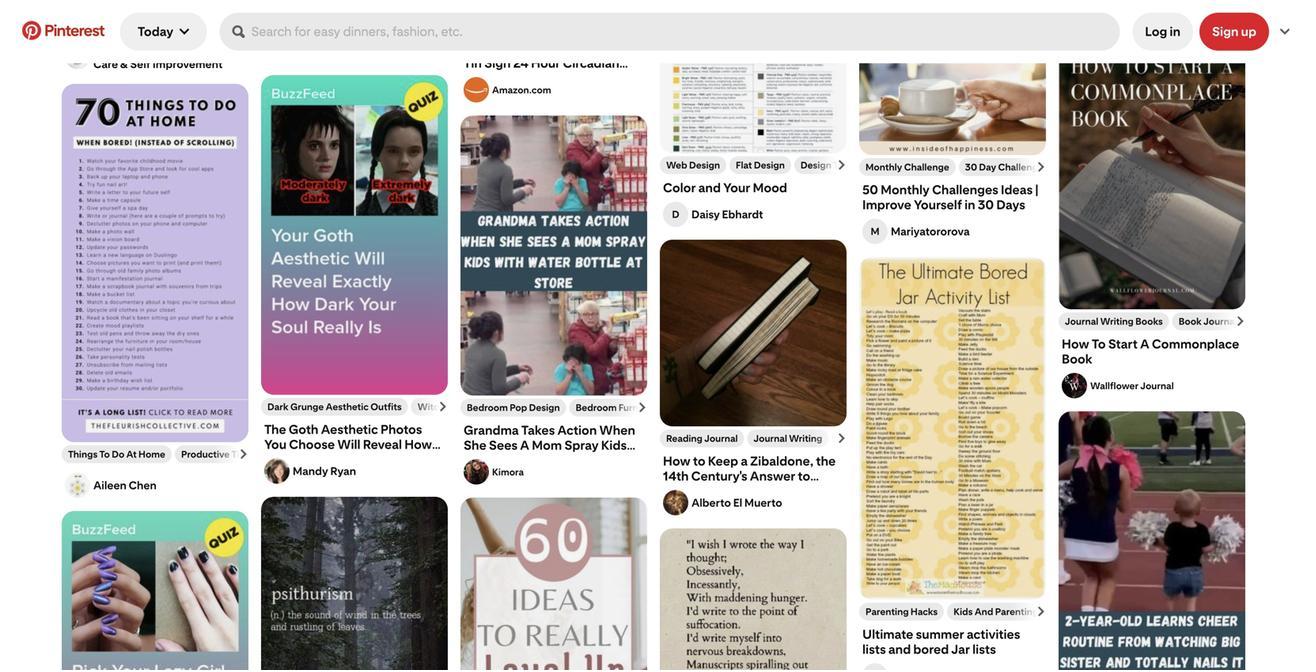 Task type: describe. For each thing, give the bounding box(es) containing it.
how to get your life together: a comprehensive guide+checklist button
[[65, 8, 245, 53]]

things to do at home
[[68, 449, 165, 460]]

mood
[[753, 181, 787, 196]]

century's
[[691, 469, 748, 484]]

pinterest link
[[13, 21, 114, 40]]

will
[[337, 437, 360, 452]]

get
[[111, 8, 133, 23]]

monthly challenge, 30 day challenge, challenge ideas, self development, personal development, how to better yourself, improve yourself, self care activities, monthly activities image
[[859, 0, 1046, 155]]

aesthetic for grunge
[[326, 401, 369, 413]]

life
[[165, 8, 187, 23]]

0 vertical spatial book
[[1179, 316, 1202, 327]]

Search text field
[[251, 13, 1114, 51]]

and inside "ultimate summer activities lists and bored jar lists"
[[889, 642, 911, 657]]

design trade link
[[801, 160, 858, 171]]

book inside the how to start a commonplace book
[[1062, 352, 1093, 367]]

bedroom pop design link
[[467, 402, 560, 413]]

is
[[391, 452, 401, 467]]

scroll image for color and your mood
[[837, 160, 847, 170]]

ebhardt
[[722, 208, 763, 221]]

grandma takes action when she sees a mom spray kids with water bottle at store button
[[464, 423, 644, 468]]

to for start
[[1092, 337, 1106, 352]]

design up takes
[[529, 402, 560, 413]]

grandma takes action when she sees a mom spray kids with water bottle at store
[[464, 423, 635, 468]]

to for do
[[99, 449, 110, 460]]

days
[[996, 197, 1025, 212]]

alberto el muerto
[[692, 496, 782, 510]]

start
[[1108, 337, 1138, 352]]

journal for wallflower journal
[[1141, 380, 1174, 391]]

2 do from the left
[[275, 449, 288, 460]]

your inside how to get your life together: a comprehensive guide+checklist
[[136, 8, 163, 23]]

reading
[[666, 433, 703, 444]]

takes
[[521, 423, 555, 438]]

aesthetic for goth
[[321, 422, 378, 437]]

bedroom furniture design link
[[576, 402, 692, 413]]

in inside 50 monthly challenges ideas | improve yourself in 30 days
[[965, 197, 975, 212]]

1 horizontal spatial to
[[798, 469, 810, 484]]

search icon image
[[232, 25, 245, 38]]

how to keep a zibaldone, the 14th century's answer to tumblr
[[663, 454, 836, 499]]

comprehensive
[[136, 23, 230, 38]]

the goth aesthetic photos you choose will reveal how dark your soul really is button
[[264, 422, 445, 467]]

your inside the goth aesthetic photos you choose will reveal how dark your soul really is
[[295, 452, 322, 467]]

design left trade
[[801, 160, 832, 171]]

things to do at home link
[[68, 449, 165, 460]]

improve
[[862, 197, 911, 212]]

0 vertical spatial 30
[[965, 161, 977, 173]]

really
[[353, 452, 389, 467]]

2 things from the left
[[232, 449, 261, 460]]

0 horizontal spatial and
[[698, 181, 721, 196]]

books
[[1136, 316, 1163, 327]]

bedroom furniture design
[[576, 402, 692, 413]]

dark grunge aesthetic outfits, witch aesthetic outfit, grunge fashion aesthetic, vintage grunge aesthetic, dark witch aesthetic, vintage outfits aesthetic, creepy cute aesthetic, victorian goth aesthetic, gothic aesthetic victorian image
[[261, 75, 448, 395]]

aileen
[[93, 479, 127, 492]]

0 horizontal spatial at
[[126, 449, 137, 460]]

today button
[[120, 13, 207, 51]]

monthly inside 50 monthly challenges ideas | improve yourself in 30 days
[[881, 182, 930, 197]]

color and your mood button
[[663, 181, 844, 196]]

water
[[495, 453, 532, 468]]

daisyebhardt image
[[663, 202, 688, 227]]

sees
[[489, 438, 518, 453]]

1 vertical spatial kids
[[954, 606, 973, 618]]

challenges
[[932, 182, 999, 197]]

mandy
[[293, 464, 328, 478]]

kids and parenting
[[954, 606, 1038, 618]]

jar
[[951, 642, 970, 657]]

1 horizontal spatial amazon.com image
[[464, 77, 489, 102]]

ideas
[[1001, 182, 1033, 197]]

0 vertical spatial monthly
[[866, 161, 902, 173]]

parenting hacks
[[866, 606, 938, 618]]

mandy ryan link
[[293, 464, 445, 478]]

flat design link
[[736, 160, 785, 171]]

0 horizontal spatial to
[[693, 454, 706, 469]]

ryan
[[330, 464, 356, 478]]

journal writing link
[[754, 433, 822, 444]]

lrm0125 image
[[663, 490, 688, 516]]

alberto
[[692, 496, 731, 510]]

the goth aesthetic photos you choose will reveal how dark your soul really is
[[264, 422, 432, 467]]

you
[[264, 437, 287, 452]]

| inside 50 monthly challenges ideas | improve yourself in 30 days
[[1035, 182, 1039, 197]]

el
[[733, 496, 742, 510]]

amazon.com for right 'amazon.com' icon
[[492, 84, 551, 96]]

bedroom for bedroom pop design
[[467, 402, 508, 413]]

trade
[[833, 160, 858, 171]]

bottle
[[534, 453, 570, 468]]

to down the
[[263, 449, 273, 460]]

journal writing books link
[[1065, 316, 1163, 327]]

and
[[975, 606, 993, 618]]

hacks
[[911, 606, 938, 618]]

mariyatororova link
[[891, 225, 1043, 238]]

at inside 'grandma takes action when she sees a mom spray kids with water bottle at store'
[[573, 453, 586, 468]]

chantfull | wellness, self care & self improvement link
[[93, 44, 245, 71]]

pop
[[510, 402, 527, 413]]

color and your mood
[[663, 181, 787, 196]]

wallflower journal
[[1090, 380, 1174, 391]]

quizzes about boys, fun quizzes to take, girl quizzes, personality quizzes buzzfeed, best buzzfeed quizzes, quizes buzzfeed, personality types, quizzes funny, random quizzes image
[[62, 511, 248, 670]]

photos
[[381, 422, 422, 437]]

design up mood
[[754, 160, 785, 171]]

mom
[[532, 438, 562, 453]]

guide+checklist
[[65, 38, 165, 53]]

layout
[[1239, 316, 1269, 327]]

bored
[[913, 642, 949, 657]]

daisy
[[692, 208, 720, 221]]

color
[[663, 181, 696, 196]]

pinterest button
[[13, 21, 114, 42]]

scroll image for how to start a commonplace book
[[1236, 317, 1245, 326]]

monthly challenge
[[866, 161, 949, 173]]

pinterest image
[[22, 21, 41, 40]]

goth
[[289, 422, 318, 437]]

when
[[599, 423, 635, 438]]

mariyatororova
[[891, 225, 970, 238]]

a for when
[[520, 438, 529, 453]]

how to get your life together: a comprehensive guide+checklist
[[65, 8, 230, 53]]

sign up button
[[1200, 13, 1269, 51]]

log in
[[1145, 24, 1181, 39]]

reveal
[[363, 437, 402, 452]]

how to start a commonplace book
[[1062, 337, 1239, 367]]

design up reading
[[661, 402, 692, 413]]

1 challenge from the left
[[904, 161, 949, 173]]

muerto
[[745, 496, 782, 510]]

monthly challenge link
[[866, 161, 949, 173]]

how to keep a zibaldone, the 14th century's answer to tumblr - atlas obscura reading journal, journal writing, how to journal, journal prompts, journal ideas, cool stuff, random stuff, memory keeping journal, business books worth reading image
[[660, 240, 847, 427]]

journal up wallflower journal image
[[1065, 316, 1099, 327]]

what would you do if you saw a mother disciplining her kids in public by spraying them with a water bottle? would you step in and say something, or let the parent deal with their children however they see fit? bedroom pop design, bedroom furniture design, interior design bedroom, urdu quotes, life quotes, bedroom planner, funky short hair, food artists, haircuts for long hair image
[[461, 116, 647, 396]]

a
[[741, 454, 748, 469]]

activities
[[967, 627, 1020, 642]]

web design link
[[666, 160, 720, 171]]

sign
[[1212, 24, 1239, 39]]



Task type: vqa. For each thing, say whether or not it's contained in the screenshot.
the 𝒜𝓃𝒶 ℛℴ𝓈𝒶
no



Task type: locate. For each thing, give the bounding box(es) containing it.
0 horizontal spatial your
[[136, 8, 163, 23]]

journal for book journal layout
[[1204, 316, 1237, 327]]

writing
[[1100, 316, 1134, 327], [789, 433, 822, 444]]

how for how to keep a zibaldone, the 14th century's answer to tumblr
[[663, 454, 691, 469]]

monthly up the 50 at right top
[[866, 161, 902, 173]]

1 horizontal spatial a
[[520, 438, 529, 453]]

action
[[557, 423, 597, 438]]

0 horizontal spatial amazon.com image
[[264, 37, 290, 62]]

1 vertical spatial your
[[723, 181, 750, 196]]

how for how to get your life together: a comprehensive guide+checklist
[[65, 8, 92, 23]]

writing for journal writing books
[[1100, 316, 1134, 327]]

dark down the
[[264, 452, 292, 467]]

mandy ryan
[[293, 464, 356, 478]]

how inside the goth aesthetic photos you choose will reveal how dark your soul really is
[[404, 437, 432, 452]]

amazon.com for the left 'amazon.com' icon
[[293, 44, 352, 55]]

bedroom pop design
[[467, 402, 560, 413]]

how down reading
[[663, 454, 691, 469]]

pinterest
[[44, 21, 104, 40]]

things left you
[[232, 449, 261, 460]]

0 vertical spatial amazon.com
[[293, 44, 352, 55]]

kennysinead11 button
[[862, 663, 888, 670]]

parenting
[[866, 606, 909, 618], [995, 606, 1038, 618]]

chicklesandpeas image
[[264, 459, 290, 484]]

to for get
[[95, 8, 109, 23]]

to left the
[[798, 469, 810, 484]]

your left the "soul"
[[295, 452, 322, 467]]

kids right spray
[[601, 438, 627, 453]]

bedroom for bedroom furniture design
[[576, 402, 617, 413]]

a inside 'grandma takes action when she sees a mom spray kids with water bottle at store'
[[520, 438, 529, 453]]

0 vertical spatial aesthetic
[[326, 401, 369, 413]]

2 horizontal spatial your
[[723, 181, 750, 196]]

wallflower journal image
[[1062, 373, 1087, 398]]

do
[[112, 449, 124, 460], [275, 449, 288, 460]]

aesthetic down dark grunge aesthetic outfits
[[321, 422, 378, 437]]

to up aileen
[[99, 449, 110, 460]]

your up today
[[136, 8, 163, 23]]

scroll image
[[1236, 317, 1245, 326], [438, 402, 448, 411], [638, 403, 647, 412], [239, 449, 248, 459], [1037, 607, 1046, 616]]

journal writing books
[[1065, 316, 1163, 327]]

to inside how to get your life together: a comprehensive guide+checklist
[[95, 8, 109, 23]]

0 horizontal spatial things
[[68, 449, 98, 460]]

1 vertical spatial in
[[965, 197, 975, 212]]

challenge up ideas
[[998, 161, 1043, 173]]

parenting up 'ultimate'
[[866, 606, 909, 618]]

self development books, personal development, improve yourself, make it yourself, how to improve relationship, comparing yourself to others, self care activities, love your life, self improvement tips image
[[461, 498, 647, 670]]

2 lists from the left
[[973, 642, 996, 657]]

to left get
[[95, 8, 109, 23]]

amazon.com
[[293, 44, 352, 55], [492, 84, 551, 96]]

2 bedroom from the left
[[576, 402, 617, 413]]

1 vertical spatial 30
[[978, 197, 994, 212]]

1 vertical spatial amazon.com image
[[464, 77, 489, 102]]

0 horizontal spatial bedroom
[[467, 402, 508, 413]]

self right & at the left of page
[[130, 57, 150, 71]]

1 vertical spatial book
[[1062, 352, 1093, 367]]

self down comprehensive
[[201, 44, 221, 57]]

ultimate summer activities lists and bored jar lists
[[862, 627, 1020, 657]]

book up wallflower journal image
[[1062, 352, 1093, 367]]

writing up start
[[1100, 316, 1134, 327]]

kimora
[[492, 466, 524, 478]]

kids
[[601, 438, 627, 453], [954, 606, 973, 618]]

in
[[1170, 24, 1181, 39], [965, 197, 975, 212]]

web design
[[666, 160, 720, 171]]

1 vertical spatial amazon.com
[[492, 84, 551, 96]]

1 vertical spatial dark
[[264, 452, 292, 467]]

dark up the
[[267, 401, 289, 413]]

journal
[[1065, 316, 1099, 327], [1204, 316, 1237, 327], [1141, 380, 1174, 391], [704, 433, 738, 444], [754, 433, 787, 444]]

chantfull image
[[65, 44, 90, 69]]

in inside button
[[1170, 24, 1181, 39]]

0 horizontal spatial amazon.com
[[293, 44, 352, 55]]

how up chantfull icon
[[65, 8, 92, 23]]

aileen chen button
[[62, 463, 248, 498]]

scroll image
[[837, 160, 847, 170], [1037, 162, 1046, 172], [837, 434, 847, 443]]

a inside how to get your life together: a comprehensive guide+checklist
[[124, 23, 133, 38]]

kids inside 'grandma takes action when she sees a mom spray kids with water bottle at store'
[[601, 438, 627, 453]]

2-year-old liam looks like an amazing guy! besides the cuteness and sweetness every toddler has more or less, the boy is so talented that his performance has gone viral already! call husband, cheer routines, funky short hair, girly bags, fashion fail, haircuts for long hair, something old, toddler learning, strong quotes image
[[1059, 411, 1245, 670]]

50 monthly challenges ideas | improve yourself in 30 days
[[862, 182, 1039, 212]]

30 left days
[[978, 197, 994, 212]]

to
[[95, 8, 109, 23], [1092, 337, 1106, 352], [99, 449, 110, 460], [263, 449, 273, 460]]

30 inside 50 monthly challenges ideas | improve yourself in 30 days
[[978, 197, 994, 212]]

journal for reading journal
[[704, 433, 738, 444]]

at left store
[[573, 453, 586, 468]]

chantfull
[[93, 44, 142, 57]]

a for your
[[124, 23, 133, 38]]

kennysinead11 image
[[862, 663, 888, 670]]

flat design
[[736, 160, 785, 171]]

0 horizontal spatial writing
[[789, 433, 822, 444]]

daisy ebhardt
[[692, 208, 763, 221]]

0 vertical spatial a
[[124, 23, 133, 38]]

ultimate bored jar activity list parenting hacks, kids and parenting, smart parenting, list of activities, activity list, babysitting activities, couple activities, activity ideas, writing activities image
[[859, 257, 1046, 600]]

things
[[68, 449, 98, 460], [232, 449, 261, 460]]

mariyatororova image
[[862, 219, 888, 244]]

store
[[589, 453, 621, 468]]

1 do from the left
[[112, 449, 124, 460]]

0 vertical spatial in
[[1170, 24, 1181, 39]]

yourself
[[914, 197, 962, 212]]

1 bedroom from the left
[[467, 402, 508, 413]]

0 vertical spatial writing
[[1100, 316, 1134, 327]]

parenting hacks link
[[866, 606, 938, 618]]

14th
[[663, 469, 689, 484]]

aesthetic up the goth aesthetic photos you choose will reveal how dark your soul really is
[[326, 401, 369, 413]]

book
[[1179, 316, 1202, 327], [1062, 352, 1093, 367]]

journal up the "commonplace"
[[1204, 316, 1237, 327]]

1 horizontal spatial challenge
[[998, 161, 1043, 173]]

challenge up 50 monthly challenges ideas | improve yourself in 30 days
[[904, 161, 949, 173]]

30 left day
[[965, 161, 977, 173]]

0 horizontal spatial parenting
[[866, 606, 909, 618]]

| right ideas
[[1035, 182, 1039, 197]]

a inside the how to start a commonplace book
[[1140, 337, 1150, 352]]

monthly
[[866, 161, 902, 173], [881, 182, 930, 197]]

ultimate summer activities lists and bored jar lists button
[[862, 627, 1043, 657]]

in up 'mariyatororova' link
[[965, 197, 975, 212]]

bedroom up the action on the left bottom of page
[[576, 402, 617, 413]]

soul
[[324, 452, 351, 467]]

do up aileen chen
[[112, 449, 124, 460]]

journal up the keep
[[704, 433, 738, 444]]

1 vertical spatial and
[[889, 642, 911, 657]]

kimora image
[[464, 459, 489, 485]]

writing up the
[[789, 433, 822, 444]]

keep
[[708, 454, 738, 469]]

today
[[138, 24, 173, 39]]

1 horizontal spatial |
[[1035, 182, 1039, 197]]

50 monthly challenges ideas | improve yourself in 30 days button
[[862, 182, 1043, 212]]

1 horizontal spatial in
[[1170, 24, 1181, 39]]

at left home
[[126, 449, 137, 460]]

and left bored
[[889, 642, 911, 657]]

outfits
[[370, 401, 402, 413]]

quotations, words of wisdom, funny quotes, life quotes, beauty room, beauty makeup, writings, skin care, boho decor image
[[660, 529, 847, 670]]

to down reading journal
[[693, 454, 706, 469]]

book journal layout
[[1179, 316, 1269, 327]]

2 vertical spatial your
[[295, 452, 322, 467]]

sign up
[[1212, 24, 1257, 39]]

1 vertical spatial writing
[[789, 433, 822, 444]]

how right 'is'
[[404, 437, 432, 452]]

kimora button down mom
[[464, 459, 644, 485]]

1 vertical spatial aesthetic
[[321, 422, 378, 437]]

psithurism fancy words, weird words, unusual words, rare words, new words, pretty words, wonderful words, beautiful words, wonderful gift image
[[261, 497, 448, 670]]

decor company image
[[1062, 0, 1087, 16]]

book up the "commonplace"
[[1179, 316, 1202, 327]]

| inside chantfull | wellness, self care & self improvement
[[144, 44, 147, 57]]

alberto el muerto link
[[692, 496, 844, 510]]

parenting up activities
[[995, 606, 1038, 618]]

0 vertical spatial kids
[[601, 438, 627, 453]]

your
[[136, 8, 163, 23], [723, 181, 750, 196], [295, 452, 322, 467]]

flat
[[736, 160, 752, 171]]

how for how to start a commonplace book
[[1062, 337, 1089, 352]]

writing for journal writing
[[789, 433, 822, 444]]

1 things from the left
[[68, 449, 98, 460]]

how inside how to keep a zibaldone, the 14th century's answer to tumblr
[[663, 454, 691, 469]]

journal writing books, book journal layout, writing pens, book layout, reading journal, letter writing, journal ideas, book worth reading, teaching from rest image
[[1059, 29, 1245, 309]]

wallflower
[[1090, 380, 1139, 391]]

0 horizontal spatial lists
[[862, 642, 886, 657]]

scroll image for ultimate summer activities lists and bored jar lists
[[1037, 607, 1046, 616]]

a
[[124, 23, 133, 38], [1140, 337, 1150, 352], [520, 438, 529, 453]]

how up wallflower journal image
[[1062, 337, 1089, 352]]

and up daisy
[[698, 181, 721, 196]]

choose
[[289, 437, 335, 452]]

a right the sees
[[520, 438, 529, 453]]

wellness,
[[149, 44, 199, 57]]

book journal layout link
[[1179, 316, 1269, 327]]

dark grunge aesthetic outfits
[[267, 401, 402, 413]]

a up chantfull in the top of the page
[[124, 23, 133, 38]]

50
[[862, 182, 878, 197]]

0 horizontal spatial book
[[1062, 352, 1093, 367]]

lists up kennysinead11 'button'
[[862, 642, 886, 657]]

2 vertical spatial a
[[520, 438, 529, 453]]

1 vertical spatial a
[[1140, 337, 1150, 352]]

to inside the how to start a commonplace book
[[1092, 337, 1106, 352]]

amazon.com image
[[264, 37, 290, 62], [464, 77, 489, 102]]

how to keep a zibaldone, the 14th century's answer to tumblr button
[[663, 454, 844, 499]]

1 vertical spatial monthly
[[881, 182, 930, 197]]

scroll image for how to keep a zibaldone, the 14th century's answer to tumblr
[[837, 434, 847, 443]]

1 horizontal spatial do
[[275, 449, 288, 460]]

dark grunge aesthetic outfits link
[[267, 401, 402, 413]]

1 horizontal spatial things
[[232, 449, 261, 460]]

reading journal
[[666, 433, 738, 444]]

bedroom up grandma
[[467, 402, 508, 413]]

scroll image for the goth aesthetic photos you choose will reveal how dark your soul really is
[[438, 402, 448, 411]]

0 horizontal spatial do
[[112, 449, 124, 460]]

productive things to do link
[[181, 449, 288, 460]]

1 horizontal spatial bedroom
[[576, 402, 617, 413]]

1 parenting from the left
[[866, 606, 909, 618]]

improvement
[[153, 57, 223, 71]]

1 horizontal spatial your
[[295, 452, 322, 467]]

the
[[816, 454, 836, 469]]

1 horizontal spatial kids
[[954, 606, 973, 618]]

2 parenting from the left
[[995, 606, 1038, 618]]

reading journal link
[[666, 433, 738, 444]]

scroll image for 50 monthly challenges ideas | improve yourself in 30 days
[[1037, 162, 1046, 172]]

70 things to do at home in 2021 | things to do at home, things to do, what to do when bored | what to do when bored, productive things to do, things to do at home things to do at home, productive things to do, stuff to do, random stuff, bored jar, things to do when bored, things to do alone, things to write, crafts to do when your bored image
[[62, 84, 248, 442]]

design
[[689, 160, 720, 171], [754, 160, 785, 171], [801, 160, 832, 171], [529, 402, 560, 413], [661, 402, 692, 413]]

your down flat
[[723, 181, 750, 196]]

0 vertical spatial dark
[[267, 401, 289, 413]]

0 horizontal spatial kids
[[601, 438, 627, 453]]

at
[[126, 449, 137, 460], [573, 453, 586, 468]]

0 vertical spatial amazon.com image
[[264, 37, 290, 62]]

scroll image for grandma takes action when she sees a mom spray kids with water bottle at store
[[638, 403, 647, 412]]

how inside how to get your life together: a comprehensive guide+checklist
[[65, 8, 92, 23]]

0 horizontal spatial a
[[124, 23, 133, 38]]

dark
[[267, 401, 289, 413], [264, 452, 292, 467]]

30 day challenge link
[[965, 161, 1043, 173]]

1 horizontal spatial amazon.com
[[492, 84, 551, 96]]

1 lists from the left
[[862, 642, 886, 657]]

aileenc55 image
[[65, 473, 90, 498]]

a right start
[[1140, 337, 1150, 352]]

1 horizontal spatial self
[[201, 44, 221, 57]]

zibaldone,
[[750, 454, 814, 469]]

30 day challenge
[[965, 161, 1043, 173]]

1 horizontal spatial at
[[573, 453, 586, 468]]

aileen chen link
[[93, 479, 245, 492]]

1 horizontal spatial lists
[[973, 642, 996, 657]]

to left start
[[1092, 337, 1106, 352]]

30
[[965, 161, 977, 173], [978, 197, 994, 212]]

monthly down "monthly challenge"
[[881, 182, 930, 197]]

kimora button down spray
[[492, 466, 644, 478]]

journal down how to start a commonplace book button
[[1141, 380, 1174, 391]]

prices may vary. 💕material:tin/metal 💕size: 8"x12" (20cm*30cm) 💕the tin plate printing is not really rusty, it is printed with waterproof and anti-glare high-definition digital printing ink. it needs a more authentic retro impression, no matter the sun, rain, or other extreme weather will not fade. 💕we have carefully designed this logo, taking all aspects into consideration to make it easy to read from anywhere. the simple and stylish design makes it suitable for wall decoration such as home health remedies, home remedies, low energy remedies, holistic health, health and wellness, qui gong, pseudo science, vintage tin signs, poster vintage image
[[461, 0, 647, 13]]

journal up zibaldone,
[[754, 433, 787, 444]]

chen
[[129, 479, 157, 492]]

how inside the how to start a commonplace book
[[1062, 337, 1089, 352]]

aesthetic inside the goth aesthetic photos you choose will reveal how dark your soul really is
[[321, 422, 378, 437]]

1 horizontal spatial book
[[1179, 316, 1202, 327]]

| down today
[[144, 44, 147, 57]]

amazon.com button
[[261, 0, 448, 62], [261, 0, 448, 62], [461, 0, 647, 102], [461, 34, 647, 102], [264, 37, 445, 62], [293, 44, 445, 55], [464, 77, 644, 102], [492, 84, 644, 96]]

1 vertical spatial |
[[1035, 182, 1039, 197]]

0 vertical spatial |
[[144, 44, 147, 57]]

1 horizontal spatial and
[[889, 642, 911, 657]]

daisy ebhardt link
[[692, 208, 844, 221]]

commonplace
[[1152, 337, 1239, 352]]

journal writing
[[754, 433, 822, 444]]

answer
[[750, 469, 795, 484]]

the
[[264, 422, 286, 437]]

2 horizontal spatial a
[[1140, 337, 1150, 352]]

1 horizontal spatial parenting
[[995, 606, 1038, 618]]

0 horizontal spatial challenge
[[904, 161, 949, 173]]

lists right jar
[[973, 642, 996, 657]]

design right web
[[689, 160, 720, 171]]

home
[[139, 449, 165, 460]]

0 horizontal spatial self
[[130, 57, 150, 71]]

aesthetic
[[326, 401, 369, 413], [321, 422, 378, 437]]

2 challenge from the left
[[998, 161, 1043, 173]]

kids left and
[[954, 606, 973, 618]]

lists
[[862, 642, 886, 657], [973, 642, 996, 657]]

0 vertical spatial and
[[698, 181, 721, 196]]

0 horizontal spatial |
[[144, 44, 147, 57]]

in right log
[[1170, 24, 1181, 39]]

dark inside the goth aesthetic photos you choose will reveal how dark your soul really is
[[264, 452, 292, 467]]

|
[[144, 44, 147, 57], [1035, 182, 1039, 197]]

0 vertical spatial your
[[136, 8, 163, 23]]

0 horizontal spatial in
[[965, 197, 975, 212]]

do down the
[[275, 449, 288, 460]]

productive
[[181, 449, 230, 460]]

1 horizontal spatial writing
[[1100, 316, 1134, 327]]

web
[[666, 160, 687, 171]]

things up aileenc55 icon
[[68, 449, 98, 460]]



